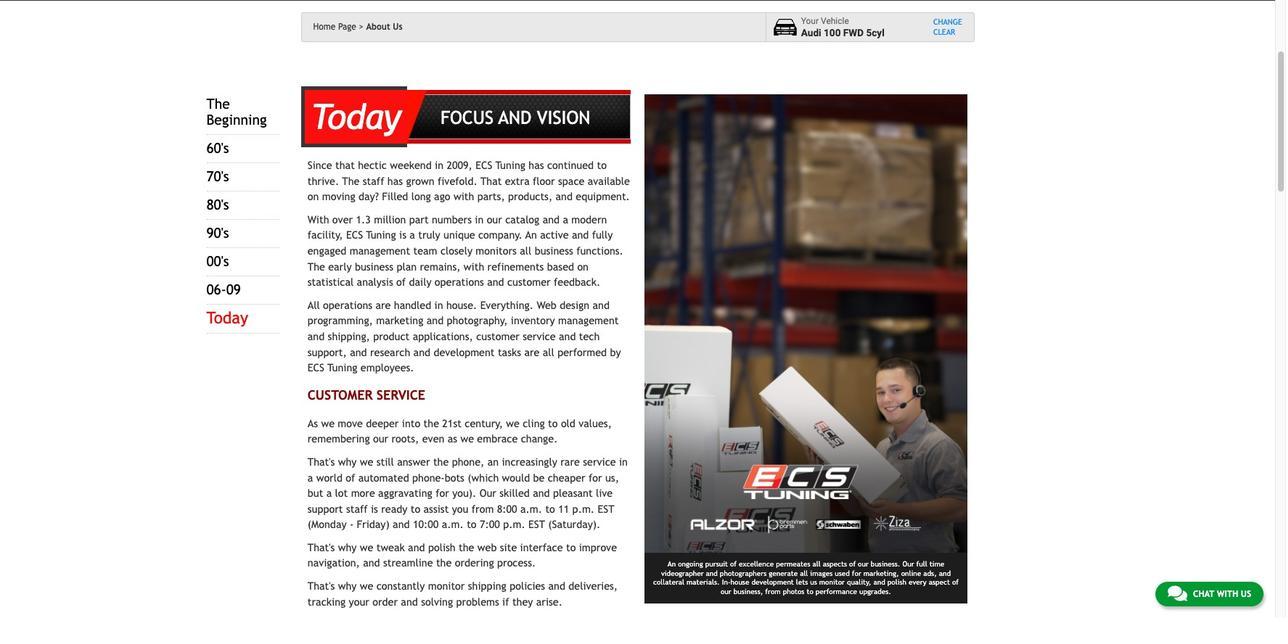 Task type: vqa. For each thing, say whether or not it's contained in the screenshot.
Order
yes



Task type: locate. For each thing, give the bounding box(es) containing it.
0 vertical spatial development
[[434, 346, 495, 358]]

a.m.
[[520, 503, 542, 515], [442, 518, 464, 531]]

floor
[[533, 175, 555, 187]]

why
[[338, 456, 357, 468], [338, 541, 357, 554], [338, 580, 357, 592]]

1 horizontal spatial polish
[[887, 579, 907, 587]]

customer up tasks
[[476, 330, 520, 343]]

why inside that's why we tweak and polish the web site interface to improve navigation, and streamline       the ordering process.
[[338, 541, 357, 554]]

our inside that's why we still answer the phone, an increasingly rare service in a world of       automated phone-bots (which would be cheaper for us, but a lot more aggravating for you).       our skilled and pleasant live support staff is ready to assist you from 8:00 a.m. to       11 p.m. est (monday - friday) and 10:00 a.m. to 7:00 p.m. est (saturday).
[[480, 487, 496, 499]]

development down applications,
[[434, 346, 495, 358]]

business up analysis
[[355, 260, 393, 273]]

continued
[[547, 159, 594, 171]]

vision
[[537, 108, 590, 129]]

0 vertical spatial staff
[[363, 175, 384, 187]]

service down the inventory
[[523, 330, 556, 343]]

a up but
[[308, 471, 313, 484]]

1 vertical spatial operations
[[323, 299, 372, 311]]

all up refinements at the left top of the page
[[520, 245, 531, 257]]

to
[[597, 159, 607, 171], [548, 417, 558, 429], [411, 503, 420, 515], [545, 503, 555, 515], [467, 518, 477, 531], [566, 541, 576, 554], [807, 588, 813, 596]]

our up company.
[[487, 213, 502, 226]]

0 vertical spatial est
[[598, 503, 614, 515]]

ecs inside all operations are handled in house. everything. web design and programming, marketing       and photography, inventory management and shipping, product applications, customer service       and tech support, and research and development tasks are all performed by ecs tuning employees.
[[308, 362, 324, 374]]

1 vertical spatial p.m.
[[503, 518, 525, 531]]

why up world
[[338, 456, 357, 468]]

that's up 'tracking'
[[308, 580, 335, 592]]

cheaper
[[548, 471, 585, 484]]

on inside with over 1.3 million part numbers in our catalog and a modern facility, ecs tuning is a truly       unique company. an active and fully engaged management team closely monitors all business       functions. the early business plan remains, with refinements based on statistical analysis       of daily operations and customer feedback.
[[577, 260, 589, 273]]

us right chat
[[1241, 589, 1251, 600]]

in inside with over 1.3 million part numbers in our catalog and a modern facility, ecs tuning is a truly       unique company. an active and fully engaged management team closely monitors all business       functions. the early business plan remains, with refinements based on statistical analysis       of daily operations and customer feedback.
[[475, 213, 484, 226]]

0 horizontal spatial the
[[206, 96, 230, 112]]

closely
[[440, 245, 473, 257]]

equipment.
[[576, 190, 630, 203]]

in left house.
[[434, 299, 443, 311]]

2 vertical spatial with
[[1217, 589, 1238, 600]]

1 vertical spatial staff
[[346, 503, 368, 515]]

in up unique
[[475, 213, 484, 226]]

80's
[[206, 197, 229, 213]]

on up feedback.
[[577, 260, 589, 273]]

1 horizontal spatial operations
[[435, 276, 484, 288]]

0 horizontal spatial is
[[371, 503, 378, 515]]

1 vertical spatial customer
[[476, 330, 520, 343]]

0 horizontal spatial business
[[355, 260, 393, 273]]

polish down online
[[887, 579, 907, 587]]

in-
[[722, 579, 731, 587]]

and down refinements at the left top of the page
[[487, 276, 504, 288]]

performed
[[558, 346, 607, 358]]

staff up the - on the left bottom of page
[[346, 503, 368, 515]]

aspects
[[823, 560, 847, 568]]

from inside that's why we still answer the phone, an increasingly rare service in a world of       automated phone-bots (which would be cheaper for us, but a lot more aggravating for you).       our skilled and pleasant live support staff is ready to assist you from 8:00 a.m. to       11 p.m. est (monday - friday) and 10:00 a.m. to 7:00 p.m. est (saturday).
[[472, 503, 494, 515]]

are right tasks
[[524, 346, 540, 358]]

1 horizontal spatial is
[[399, 229, 406, 241]]

business down 'active'
[[535, 245, 573, 257]]

p.m. up (saturday). on the left bottom of page
[[572, 503, 595, 515]]

parts,
[[477, 190, 505, 203]]

monitor up solving
[[428, 580, 465, 592]]

support
[[308, 503, 343, 515]]

1 horizontal spatial the
[[308, 260, 325, 273]]

from
[[472, 503, 494, 515], [765, 588, 781, 596]]

aspect
[[929, 579, 950, 587]]

increasingly
[[502, 456, 557, 468]]

embrace
[[477, 433, 518, 445]]

1 horizontal spatial for
[[589, 471, 602, 484]]

why inside that's why we constantly monitor shipping policies and deliveries, tracking your order       and solving problems if they arise.
[[338, 580, 357, 592]]

1 vertical spatial the
[[342, 175, 360, 187]]

photography,
[[447, 315, 508, 327]]

on down thrive.
[[308, 190, 319, 203]]

1 horizontal spatial development
[[751, 579, 794, 587]]

shipping
[[468, 580, 506, 592]]

even
[[422, 433, 444, 445]]

0 vertical spatial business
[[535, 245, 573, 257]]

cling
[[523, 417, 545, 429]]

a up 'active'
[[563, 213, 568, 226]]

0 vertical spatial a.m.
[[520, 503, 542, 515]]

0 vertical spatial from
[[472, 503, 494, 515]]

1 vertical spatial is
[[371, 503, 378, 515]]

modern
[[571, 213, 607, 226]]

the up 60's link
[[206, 96, 230, 112]]

of up used
[[849, 560, 856, 568]]

1 vertical spatial an
[[668, 560, 676, 568]]

1 vertical spatial why
[[338, 541, 357, 554]]

from left photos
[[765, 588, 781, 596]]

0 vertical spatial operations
[[435, 276, 484, 288]]

our up quality,
[[858, 560, 869, 568]]

0 horizontal spatial operations
[[323, 299, 372, 311]]

the up ordering
[[459, 541, 474, 554]]

with
[[454, 190, 474, 203], [464, 260, 484, 273], [1217, 589, 1238, 600]]

with over 1.3 million part numbers in our catalog and a modern facility, ecs tuning is a truly       unique company. an active and fully engaged management team closely monitors all business       functions. the early business plan remains, with refinements based on statistical analysis       of daily operations and customer feedback.
[[308, 213, 623, 288]]

the inside as we move deeper into the 21st century, we cling to old values, remembering our roots,       even as we embrace change.
[[424, 417, 439, 429]]

about
[[366, 22, 390, 32]]

2 vertical spatial ecs
[[308, 362, 324, 374]]

monitor
[[819, 579, 845, 587], [428, 580, 465, 592]]

deliveries,
[[569, 580, 618, 592]]

3 that's from the top
[[308, 580, 335, 592]]

1 vertical spatial tuning
[[366, 229, 396, 241]]

service up us,
[[583, 456, 616, 468]]

operations inside all operations are handled in house. everything. web design and programming, marketing       and photography, inventory management and shipping, product applications, customer service       and tech support, and research and development tasks are all performed by ecs tuning employees.
[[323, 299, 372, 311]]

that's for that's why we still answer the phone, an increasingly rare service in a world of       automated phone-bots (which would be cheaper for us, but a lot more aggravating for you).       our skilled and pleasant live support staff is ready to assist you from 8:00 a.m. to       11 p.m. est (monday - friday) and 10:00 a.m. to 7:00 p.m. est (saturday).
[[308, 456, 335, 468]]

0 horizontal spatial an
[[525, 229, 537, 241]]

1 horizontal spatial has
[[529, 159, 544, 171]]

house.
[[446, 299, 477, 311]]

1 that's from the top
[[308, 456, 335, 468]]

the inside the since that hectic weekend in 2009, ecs tuning has continued to thrive. the staff has grown       fivefold. that extra floor space available on moving day? filled long ago with parts,       products, and equipment.
[[342, 175, 360, 187]]

1 vertical spatial for
[[436, 487, 449, 499]]

1 vertical spatial that's
[[308, 541, 335, 554]]

management inside with over 1.3 million part numbers in our catalog and a modern facility, ecs tuning is a truly       unique company. an active and fully engaged management team closely monitors all business       functions. the early business plan remains, with refinements based on statistical analysis       of daily operations and customer feedback.
[[350, 245, 410, 257]]

we
[[321, 417, 335, 429], [506, 417, 520, 429], [460, 433, 474, 445], [360, 456, 373, 468], [360, 541, 373, 554], [360, 580, 373, 592]]

to inside an ongoing pursuit of excellence permeates all aspects of our business. our full time videographer and photographers generate all images used for marketing, online ads, and collateral materials. in-house development lets us monitor quality, and polish every aspect of our business, from photos to performance upgrades.
[[807, 588, 813, 596]]

tuning down support,
[[327, 362, 357, 374]]

customer
[[507, 276, 551, 288], [476, 330, 520, 343]]

1 horizontal spatial monitor
[[819, 579, 845, 587]]

0 horizontal spatial monitor
[[428, 580, 465, 592]]

management up "tech"
[[558, 315, 619, 327]]

operations up programming,
[[323, 299, 372, 311]]

our inside with over 1.3 million part numbers in our catalog and a modern facility, ecs tuning is a truly       unique company. an active and fully engaged management team closely monitors all business       functions. the early business plan remains, with refinements based on statistical analysis       of daily operations and customer feedback.
[[487, 213, 502, 226]]

part
[[409, 213, 429, 226]]

in left 2009, on the left of page
[[435, 159, 444, 171]]

the down that on the left of the page
[[342, 175, 360, 187]]

why up navigation,
[[338, 541, 357, 554]]

today link
[[206, 309, 248, 327]]

you
[[452, 503, 468, 515]]

employees.
[[361, 362, 414, 374]]

the inside with over 1.3 million part numbers in our catalog and a modern facility, ecs tuning is a truly       unique company. an active and fully engaged management team closely monitors all business       functions. the early business plan remains, with refinements based on statistical analysis       of daily operations and customer feedback.
[[308, 260, 325, 273]]

ecs
[[476, 159, 492, 171], [346, 229, 363, 241], [308, 362, 324, 374]]

0 vertical spatial for
[[589, 471, 602, 484]]

1 horizontal spatial p.m.
[[572, 503, 595, 515]]

1 horizontal spatial on
[[577, 260, 589, 273]]

lets
[[796, 579, 808, 587]]

is
[[399, 229, 406, 241], [371, 503, 378, 515]]

chat with us link
[[1155, 582, 1264, 607]]

tech
[[579, 330, 600, 343]]

photos
[[783, 588, 804, 596]]

0 horizontal spatial a.m.
[[442, 518, 464, 531]]

0 horizontal spatial est
[[528, 518, 545, 531]]

from up 7:00
[[472, 503, 494, 515]]

why up your
[[338, 580, 357, 592]]

1 horizontal spatial a.m.
[[520, 503, 542, 515]]

2 vertical spatial for
[[852, 570, 861, 577]]

1 horizontal spatial from
[[765, 588, 781, 596]]

friday)
[[357, 518, 390, 531]]

0 vertical spatial an
[[525, 229, 537, 241]]

to left 11
[[545, 503, 555, 515]]

streamline
[[383, 557, 433, 569]]

facility,
[[308, 229, 343, 241]]

0 vertical spatial why
[[338, 456, 357, 468]]

1 horizontal spatial our
[[902, 560, 914, 568]]

to inside that's why we tweak and polish the web site interface to improve navigation, and streamline       the ordering process.
[[566, 541, 576, 554]]

0 horizontal spatial development
[[434, 346, 495, 358]]

2 horizontal spatial ecs
[[476, 159, 492, 171]]

that's up world
[[308, 456, 335, 468]]

polish down 10:00
[[428, 541, 456, 554]]

our down deeper
[[373, 433, 388, 445]]

they
[[512, 596, 533, 608]]

70's
[[206, 169, 229, 184]]

service inside all operations are handled in house. everything. web design and programming, marketing       and photography, inventory management and shipping, product applications, customer service       and tech support, and research and development tasks are all performed by ecs tuning employees.
[[523, 330, 556, 343]]

catalog
[[505, 213, 540, 226]]

and down space on the top of the page
[[556, 190, 573, 203]]

has up floor at left
[[529, 159, 544, 171]]

shipping,
[[328, 330, 370, 343]]

monitor up performance
[[819, 579, 845, 587]]

to down (saturday). on the left bottom of page
[[566, 541, 576, 554]]

0 vertical spatial the
[[206, 96, 230, 112]]

8:00
[[497, 503, 517, 515]]

0 vertical spatial is
[[399, 229, 406, 241]]

2 vertical spatial the
[[308, 260, 325, 273]]

to inside the since that hectic weekend in 2009, ecs tuning has continued to thrive. the staff has grown       fivefold. that extra floor space available on moving day? filled long ago with parts,       products, and equipment.
[[597, 159, 607, 171]]

of right aspect
[[952, 579, 959, 587]]

values,
[[579, 417, 612, 429]]

why inside that's why we still answer the phone, an increasingly rare service in a world of       automated phone-bots (which would be cheaper for us, but a lot more aggravating for you).       our skilled and pleasant live support staff is ready to assist you from 8:00 a.m. to       11 p.m. est (monday - friday) and 10:00 a.m. to 7:00 p.m. est (saturday).
[[338, 456, 357, 468]]

staff inside that's why we still answer the phone, an increasingly rare service in a world of       automated phone-bots (which would be cheaper for us, but a lot more aggravating for you).       our skilled and pleasant live support staff is ready to assist you from 8:00 a.m. to       11 p.m. est (monday - friday) and 10:00 a.m. to 7:00 p.m. est (saturday).
[[346, 503, 368, 515]]

1 horizontal spatial ecs
[[346, 229, 363, 241]]

to left 7:00
[[467, 518, 477, 531]]

and right design
[[593, 299, 610, 311]]

0 horizontal spatial from
[[472, 503, 494, 515]]

today down 06-09 link at left
[[206, 309, 248, 327]]

ecs down 1.3
[[346, 229, 363, 241]]

for inside an ongoing pursuit of excellence permeates all aspects of our business. our full time videographer and photographers generate all images used for marketing, online ads, and collateral materials. in-house development lets us monitor quality, and polish every aspect of our business, from photos to performance upgrades.
[[852, 570, 861, 577]]

to left old
[[548, 417, 558, 429]]

management inside all operations are handled in house. everything. web design and programming, marketing       and photography, inventory management and shipping, product applications, customer service       and tech support, and research and development tasks are all performed by ecs tuning employees.
[[558, 315, 619, 327]]

1 horizontal spatial us
[[1241, 589, 1251, 600]]

has
[[529, 159, 544, 171], [387, 175, 403, 187]]

staff down hectic
[[363, 175, 384, 187]]

today up that on the left of the page
[[311, 97, 401, 137]]

an up videographer
[[668, 560, 676, 568]]

and down ready
[[393, 518, 410, 531]]

online
[[901, 570, 921, 577]]

us,
[[605, 471, 619, 484]]

site
[[500, 541, 517, 554]]

customer inside all operations are handled in house. everything. web design and programming, marketing       and photography, inventory management and shipping, product applications, customer service       and tech support, and research and development tasks are all performed by ecs tuning employees.
[[476, 330, 520, 343]]

over
[[332, 213, 353, 226]]

09
[[226, 282, 241, 298]]

1 vertical spatial development
[[751, 579, 794, 587]]

0 horizontal spatial has
[[387, 175, 403, 187]]

an
[[525, 229, 537, 241], [668, 560, 676, 568]]

1 horizontal spatial are
[[524, 346, 540, 358]]

1 horizontal spatial management
[[558, 315, 619, 327]]

in
[[435, 159, 444, 171], [475, 213, 484, 226], [434, 299, 443, 311], [619, 456, 628, 468]]

1 vertical spatial polish
[[887, 579, 907, 587]]

polish
[[428, 541, 456, 554], [887, 579, 907, 587]]

and down constantly
[[401, 596, 418, 608]]

and down tweak at the bottom
[[363, 557, 380, 569]]

for up quality,
[[852, 570, 861, 577]]

permeates
[[776, 560, 810, 568]]

our inside an ongoing pursuit of excellence permeates all aspects of our business. our full time videographer and photographers generate all images used for marketing, online ads, and collateral materials. in-house development lets us monitor quality, and polish every aspect of our business, from photos to performance upgrades.
[[902, 560, 914, 568]]

0 horizontal spatial tuning
[[327, 362, 357, 374]]

all
[[520, 245, 531, 257], [543, 346, 554, 358], [813, 560, 821, 568], [800, 570, 808, 577]]

1 vertical spatial our
[[902, 560, 914, 568]]

to up the available at the top of the page
[[597, 159, 607, 171]]

1 horizontal spatial est
[[598, 503, 614, 515]]

2 why from the top
[[338, 541, 357, 554]]

0 vertical spatial management
[[350, 245, 410, 257]]

day?
[[359, 190, 379, 203]]

0 vertical spatial polish
[[428, 541, 456, 554]]

business
[[535, 245, 573, 257], [355, 260, 393, 273]]

1 vertical spatial has
[[387, 175, 403, 187]]

1 vertical spatial with
[[464, 260, 484, 273]]

our up online
[[902, 560, 914, 568]]

0 vertical spatial on
[[308, 190, 319, 203]]

2 vertical spatial why
[[338, 580, 357, 592]]

development inside all operations are handled in house. everything. web design and programming, marketing       and photography, inventory management and shipping, product applications, customer service       and tech support, and research and development tasks are all performed by ecs tuning employees.
[[434, 346, 495, 358]]

p.m. down 8:00
[[503, 518, 525, 531]]

0 horizontal spatial p.m.
[[503, 518, 525, 531]]

and down modern
[[572, 229, 589, 241]]

tuning up extra
[[495, 159, 525, 171]]

2 horizontal spatial tuning
[[495, 159, 525, 171]]

that's why we tweak and polish the web site interface to improve navigation, and streamline       the ordering process.
[[308, 541, 617, 569]]

development
[[434, 346, 495, 358], [751, 579, 794, 587]]

0 vertical spatial ecs
[[476, 159, 492, 171]]

unique
[[444, 229, 475, 241]]

and down marketing,
[[873, 579, 885, 587]]

that
[[335, 159, 355, 171]]

of down plan
[[396, 276, 406, 288]]

ecs down support,
[[308, 362, 324, 374]]

3 why from the top
[[338, 580, 357, 592]]

0 vertical spatial that's
[[308, 456, 335, 468]]

service inside that's why we still answer the phone, an increasingly rare service in a world of       automated phone-bots (which would be cheaper for us, but a lot more aggravating for you).       our skilled and pleasant live support staff is ready to assist you from 8:00 a.m. to       11 p.m. est (monday - friday) and 10:00 a.m. to 7:00 p.m. est (saturday).
[[583, 456, 616, 468]]

80's link
[[206, 197, 229, 213]]

is down million
[[399, 229, 406, 241]]

polish inside that's why we tweak and polish the web site interface to improve navigation, and streamline       the ordering process.
[[428, 541, 456, 554]]

from inside an ongoing pursuit of excellence permeates all aspects of our business. our full time videographer and photographers generate all images used for marketing, online ads, and collateral materials. in-house development lets us monitor quality, and polish every aspect of our business, from photos to performance upgrades.
[[765, 588, 781, 596]]

2 vertical spatial that's
[[308, 580, 335, 592]]

1 why from the top
[[338, 456, 357, 468]]

2 horizontal spatial for
[[852, 570, 861, 577]]

management up plan
[[350, 245, 410, 257]]

early
[[328, 260, 352, 273]]

that's up navigation,
[[308, 541, 335, 554]]

the inside the beginning
[[206, 96, 230, 112]]

our down (which
[[480, 487, 496, 499]]

1 horizontal spatial an
[[668, 560, 676, 568]]

1.3
[[356, 213, 371, 226]]

0 horizontal spatial today
[[206, 309, 248, 327]]

monitor inside an ongoing pursuit of excellence permeates all aspects of our business. our full time videographer and photographers generate all images used for marketing, online ads, and collateral materials. in-house development lets us monitor quality, and polish every aspect of our business, from photos to performance upgrades.
[[819, 579, 845, 587]]

has up filled
[[387, 175, 403, 187]]

1 vertical spatial us
[[1241, 589, 1251, 600]]

applications,
[[413, 330, 473, 343]]

06-09 link
[[206, 282, 241, 298]]

70's link
[[206, 169, 229, 184]]

0 vertical spatial tuning
[[495, 159, 525, 171]]

tuning inside the since that hectic weekend in 2009, ecs tuning has continued to thrive. the staff has grown       fivefold. that extra floor space available on moving day? filled long ago with parts,       products, and equipment.
[[495, 159, 525, 171]]

of up 'lot'
[[346, 471, 355, 484]]

2 vertical spatial tuning
[[327, 362, 357, 374]]

2 that's from the top
[[308, 541, 335, 554]]

that's inside that's why we constantly monitor shipping policies and deliveries, tracking your order       and solving problems if they arise.
[[308, 580, 335, 592]]

0 vertical spatial service
[[523, 330, 556, 343]]

tuning down million
[[366, 229, 396, 241]]

0 vertical spatial customer
[[507, 276, 551, 288]]

1 vertical spatial management
[[558, 315, 619, 327]]

is up "friday)"
[[371, 503, 378, 515]]

p.m.
[[572, 503, 595, 515], [503, 518, 525, 531]]

why for still
[[338, 456, 357, 468]]

and up aspect
[[939, 570, 951, 577]]

all left performed
[[543, 346, 554, 358]]

and down applications,
[[413, 346, 430, 358]]

are up the marketing
[[376, 299, 391, 311]]

is inside that's why we still answer the phone, an increasingly rare service in a world of       automated phone-bots (which would be cheaper for us, but a lot more aggravating for you).       our skilled and pleasant live support staff is ready to assist you from 8:00 a.m. to       11 p.m. est (monday - friday) and 10:00 a.m. to 7:00 p.m. est (saturday).
[[371, 503, 378, 515]]

numbers
[[432, 213, 472, 226]]

0 horizontal spatial us
[[393, 22, 403, 32]]

that's inside that's why we still answer the phone, an increasingly rare service in a world of       automated phone-bots (which would be cheaper for us, but a lot more aggravating for you).       our skilled and pleasant live support staff is ready to assist you from 8:00 a.m. to       11 p.m. est (monday - friday) and 10:00 a.m. to 7:00 p.m. est (saturday).
[[308, 456, 335, 468]]

1 vertical spatial from
[[765, 588, 781, 596]]

by
[[610, 346, 621, 358]]

the up phone- at the bottom left
[[433, 456, 449, 468]]

0 horizontal spatial on
[[308, 190, 319, 203]]

staff
[[363, 175, 384, 187], [346, 503, 368, 515]]

1 horizontal spatial tuning
[[366, 229, 396, 241]]

0 vertical spatial p.m.
[[572, 503, 595, 515]]

with right chat
[[1217, 589, 1238, 600]]

1 vertical spatial on
[[577, 260, 589, 273]]

est down live
[[598, 503, 614, 515]]

us inside chat with us "link"
[[1241, 589, 1251, 600]]

that's inside that's why we tweak and polish the web site interface to improve navigation, and streamline       the ordering process.
[[308, 541, 335, 554]]

for up "assist"
[[436, 487, 449, 499]]

grown
[[406, 175, 434, 187]]

remains,
[[420, 260, 461, 273]]

0 horizontal spatial our
[[480, 487, 496, 499]]

0 vertical spatial with
[[454, 190, 474, 203]]

a.m. down skilled
[[520, 503, 542, 515]]

0 horizontal spatial management
[[350, 245, 410, 257]]

us right about
[[393, 22, 403, 32]]

0 horizontal spatial polish
[[428, 541, 456, 554]]

an down catalog at the left
[[525, 229, 537, 241]]

the up even
[[424, 417, 439, 429]]

the down engaged
[[308, 260, 325, 273]]

0 vertical spatial are
[[376, 299, 391, 311]]

0 horizontal spatial ecs
[[308, 362, 324, 374]]

company.
[[478, 229, 522, 241]]

est up interface on the left of page
[[528, 518, 545, 531]]



Task type: describe. For each thing, give the bounding box(es) containing it.
performance
[[816, 588, 857, 596]]

focus and vision
[[440, 108, 590, 129]]

process.
[[497, 557, 536, 569]]

and right focus
[[499, 108, 531, 129]]

monitor inside that's why we constantly monitor shipping policies and deliveries, tracking your order       and solving problems if they arise.
[[428, 580, 465, 592]]

all inside all operations are handled in house. everything. web design and programming, marketing       and photography, inventory management and shipping, product applications, customer service       and tech support, and research and development tasks are all performed by ecs tuning employees.
[[543, 346, 554, 358]]

and down shipping,
[[350, 346, 367, 358]]

90's link
[[206, 225, 229, 241]]

10:00
[[413, 518, 439, 531]]

(which
[[468, 471, 499, 484]]

all operations are handled in house. everything. web design and programming, marketing       and photography, inventory management and shipping, product applications, customer service       and tech support, and research and development tasks are all performed by ecs tuning employees.
[[308, 299, 621, 374]]

since
[[308, 159, 332, 171]]

in inside all operations are handled in house. everything. web design and programming, marketing       and photography, inventory management and shipping, product applications, customer service       and tech support, and research and development tasks are all performed by ecs tuning employees.
[[434, 299, 443, 311]]

statistical
[[308, 276, 354, 288]]

marketing
[[376, 315, 423, 327]]

all inside with over 1.3 million part numbers in our catalog and a modern facility, ecs tuning is a truly       unique company. an active and fully engaged management team closely monitors all business       functions. the early business plan remains, with refinements based on statistical analysis       of daily operations and customer feedback.
[[520, 245, 531, 257]]

1 vertical spatial business
[[355, 260, 393, 273]]

world
[[316, 471, 343, 484]]

our inside as we move deeper into the 21st century, we cling to old values, remembering our roots,       even as we embrace change.
[[373, 433, 388, 445]]

all
[[308, 299, 320, 311]]

we inside that's why we tweak and polish the web site interface to improve navigation, and streamline       the ordering process.
[[360, 541, 373, 554]]

with inside chat with us "link"
[[1217, 589, 1238, 600]]

focus
[[440, 108, 494, 129]]

tuning inside with over 1.3 million part numbers in our catalog and a modern facility, ecs tuning is a truly       unique company. an active and fully engaged management team closely monitors all business       functions. the early business plan remains, with refinements based on statistical analysis       of daily operations and customer feedback.
[[366, 229, 396, 241]]

since that hectic weekend in 2009, ecs tuning has continued to thrive. the staff has grown       fivefold. that extra floor space available on moving day? filled long ago with parts,       products, and equipment.
[[308, 159, 630, 203]]

ago
[[434, 190, 450, 203]]

constantly
[[376, 580, 425, 592]]

and up 'active'
[[543, 213, 560, 226]]

operations inside with over 1.3 million part numbers in our catalog and a modern facility, ecs tuning is a truly       unique company. an active and fully engaged management team closely monitors all business       functions. the early business plan remains, with refinements based on statistical analysis       of daily operations and customer feedback.
[[435, 276, 484, 288]]

and down be
[[533, 487, 550, 499]]

of up the photographers
[[730, 560, 737, 568]]

home page link
[[313, 22, 364, 32]]

we inside that's why we constantly monitor shipping policies and deliveries, tracking your order       and solving problems if they arise.
[[360, 580, 373, 592]]

ordering
[[455, 557, 494, 569]]

old
[[561, 417, 575, 429]]

staff inside the since that hectic weekend in 2009, ecs tuning has continued to thrive. the staff has grown       fivefold. that extra floor space available on moving day? filled long ago with parts,       products, and equipment.
[[363, 175, 384, 187]]

that's for that's why we tweak and polish the web site interface to improve navigation, and streamline       the ordering process.
[[308, 541, 335, 554]]

active
[[540, 229, 569, 241]]

that's why we still answer the phone, an increasingly rare service in a world of       automated phone-bots (which would be cheaper for us, but a lot more aggravating for you).       our skilled and pleasant live support staff is ready to assist you from 8:00 a.m. to       11 p.m. est (monday - friday) and 10:00 a.m. to 7:00 p.m. est (saturday).
[[308, 456, 628, 531]]

why for constantly
[[338, 580, 357, 592]]

development inside an ongoing pursuit of excellence permeates all aspects of our business. our full time videographer and photographers generate all images used for marketing, online ads, and collateral materials. in-house development lets us monitor quality, and polish every aspect of our business, from photos to performance upgrades.
[[751, 579, 794, 587]]

generate
[[769, 570, 798, 577]]

all up lets
[[800, 570, 808, 577]]

would
[[502, 471, 530, 484]]

roots,
[[392, 433, 419, 445]]

customer inside with over 1.3 million part numbers in our catalog and a modern facility, ecs tuning is a truly       unique company. an active and fully engaged management team closely monitors all business       functions. the early business plan remains, with refinements based on statistical analysis       of daily operations and customer feedback.
[[507, 276, 551, 288]]

service
[[377, 388, 425, 403]]

1 horizontal spatial business
[[535, 245, 573, 257]]

business.
[[871, 560, 900, 568]]

the beginning link
[[206, 96, 267, 128]]

excellence
[[739, 560, 774, 568]]

automated
[[358, 471, 409, 484]]

and up performed
[[559, 330, 576, 343]]

as
[[448, 433, 457, 445]]

as
[[308, 417, 318, 429]]

change link
[[933, 17, 962, 27]]

with inside with over 1.3 million part numbers in our catalog and a modern facility, ecs tuning is a truly       unique company. an active and fully engaged management team closely monitors all business       functions. the early business plan remains, with refinements based on statistical analysis       of daily operations and customer feedback.
[[464, 260, 484, 273]]

our down 'in-'
[[721, 588, 731, 596]]

vehicle
[[821, 16, 849, 26]]

hectic
[[358, 159, 387, 171]]

tasks
[[498, 346, 521, 358]]

0 vertical spatial has
[[529, 159, 544, 171]]

used
[[835, 570, 850, 577]]

filled
[[382, 190, 408, 203]]

(monday
[[308, 518, 347, 531]]

programming,
[[308, 315, 373, 327]]

comments image
[[1168, 585, 1187, 602]]

every
[[909, 579, 927, 587]]

to inside as we move deeper into the 21st century, we cling to old values, remembering our roots,       even as we embrace change.
[[548, 417, 558, 429]]

tuning inside all operations are handled in house. everything. web design and programming, marketing       and photography, inventory management and shipping, product applications, customer service       and tech support, and research and development tasks are all performed by ecs tuning employees.
[[327, 362, 357, 374]]

1 horizontal spatial today
[[311, 97, 401, 137]]

handled
[[394, 299, 431, 311]]

21st
[[442, 417, 462, 429]]

0 horizontal spatial are
[[376, 299, 391, 311]]

all up images
[[813, 560, 821, 568]]

of inside that's why we still answer the phone, an increasingly rare service in a world of       automated phone-bots (which would be cheaper for us, but a lot more aggravating for you).       our skilled and pleasant live support staff is ready to assist you from 8:00 a.m. to       11 p.m. est (monday - friday) and 10:00 a.m. to 7:00 p.m. est (saturday).
[[346, 471, 355, 484]]

engaged
[[308, 245, 346, 257]]

an inside an ongoing pursuit of excellence permeates all aspects of our business. our full time videographer and photographers generate all images used for marketing, online ads, and collateral materials. in-house development lets us monitor quality, and polish every aspect of our business, from photos to performance upgrades.
[[668, 560, 676, 568]]

change
[[933, 17, 962, 26]]

60's
[[206, 140, 229, 156]]

moving
[[322, 190, 355, 203]]

navigation,
[[308, 557, 360, 569]]

to down aggravating
[[411, 503, 420, 515]]

team
[[413, 245, 437, 257]]

about us
[[366, 22, 403, 32]]

change clear
[[933, 17, 962, 36]]

an inside with over 1.3 million part numbers in our catalog and a modern facility, ecs tuning is a truly       unique company. an active and fully engaged management team closely monitors all business       functions. the early business plan remains, with refinements based on statistical analysis       of daily operations and customer feedback.
[[525, 229, 537, 241]]

more
[[351, 487, 375, 499]]

in inside the since that hectic weekend in 2009, ecs tuning has continued to thrive. the staff has grown       fivefold. that extra floor space available on moving day? filled long ago with parts,       products, and equipment.
[[435, 159, 444, 171]]

research
[[370, 346, 410, 358]]

quality,
[[847, 579, 871, 587]]

marketing,
[[864, 570, 899, 577]]

that's why we constantly monitor shipping policies and deliveries, tracking your order       and solving problems if they arise.
[[308, 580, 618, 608]]

house
[[731, 579, 749, 587]]

a left 'lot'
[[326, 487, 332, 499]]

move
[[338, 417, 363, 429]]

is inside with over 1.3 million part numbers in our catalog and a modern facility, ecs tuning is a truly       unique company. an active and fully engaged management team closely monitors all business       functions. the early business plan remains, with refinements based on statistical analysis       of daily operations and customer feedback.
[[399, 229, 406, 241]]

feedback.
[[554, 276, 600, 288]]

functions.
[[576, 245, 623, 257]]

your
[[801, 16, 819, 26]]

and up support,
[[308, 330, 325, 343]]

the left ordering
[[436, 557, 452, 569]]

change.
[[521, 433, 558, 445]]

and down pursuit
[[706, 570, 718, 577]]

and up applications,
[[427, 315, 444, 327]]

with inside the since that hectic weekend in 2009, ecs tuning has continued to thrive. the staff has grown       fivefold. that extra floor space available on moving day? filled long ago with parts,       products, and equipment.
[[454, 190, 474, 203]]

we inside that's why we still answer the phone, an increasingly rare service in a world of       automated phone-bots (which would be cheaper for us, but a lot more aggravating for you).       our skilled and pleasant live support staff is ready to assist you from 8:00 a.m. to       11 p.m. est (monday - friday) and 10:00 a.m. to 7:00 p.m. est (saturday).
[[360, 456, 373, 468]]

and up "streamline"
[[408, 541, 425, 554]]

ecs inside with over 1.3 million part numbers in our catalog and a modern facility, ecs tuning is a truly       unique company. an active and fully engaged management team closely monitors all business       functions. the early business plan remains, with refinements based on statistical analysis       of daily operations and customer feedback.
[[346, 229, 363, 241]]

ecs inside the since that hectic weekend in 2009, ecs tuning has continued to thrive. the staff has grown       fivefold. that extra floor space available on moving day? filled long ago with parts,       products, and equipment.
[[476, 159, 492, 171]]

0 vertical spatial us
[[393, 22, 403, 32]]

upgrades.
[[859, 588, 891, 596]]

the inside that's why we still answer the phone, an increasingly rare service in a world of       automated phone-bots (which would be cheaper for us, but a lot more aggravating for you).       our skilled and pleasant live support staff is ready to assist you from 8:00 a.m. to       11 p.m. est (monday - friday) and 10:00 a.m. to 7:00 p.m. est (saturday).
[[433, 456, 449, 468]]

in inside that's why we still answer the phone, an increasingly rare service in a world of       automated phone-bots (which would be cheaper for us, but a lot more aggravating for you).       our skilled and pleasant live support staff is ready to assist you from 8:00 a.m. to       11 p.m. est (monday - friday) and 10:00 a.m. to 7:00 p.m. est (saturday).
[[619, 456, 628, 468]]

why for tweak
[[338, 541, 357, 554]]

an ongoing pursuit of excellence permeates all aspects of our business. our full time videographer and photographers generate all images used for marketing, online ads, and collateral materials. in-house development lets us monitor quality, and polish every aspect of our business, from photos to performance upgrades.
[[653, 560, 959, 596]]

photographers
[[720, 570, 767, 577]]

1 vertical spatial are
[[524, 346, 540, 358]]

home
[[313, 22, 336, 32]]

1 vertical spatial a.m.
[[442, 518, 464, 531]]

improve
[[579, 541, 617, 554]]

that's for that's why we constantly monitor shipping policies and deliveries, tracking your order       and solving problems if they arise.
[[308, 580, 335, 592]]

clear
[[933, 27, 955, 36]]

1 vertical spatial est
[[528, 518, 545, 531]]

polish inside an ongoing pursuit of excellence permeates all aspects of our business. our full time videographer and photographers generate all images used for marketing, online ads, and collateral materials. in-house development lets us monitor quality, and polish every aspect of our business, from photos to performance upgrades.
[[887, 579, 907, 587]]

and up arise.
[[548, 580, 565, 592]]

problems
[[456, 596, 499, 608]]

century,
[[465, 417, 503, 429]]

on inside the since that hectic weekend in 2009, ecs tuning has continued to thrive. the staff has grown       fivefold. that extra floor space available on moving day? filled long ago with parts,       products, and equipment.
[[308, 190, 319, 203]]

arise.
[[536, 596, 562, 608]]

million
[[374, 213, 406, 226]]

and inside the since that hectic weekend in 2009, ecs tuning has continued to thrive. the staff has grown       fivefold. that extra floor space available on moving day? filled long ago with parts,       products, and equipment.
[[556, 190, 573, 203]]

plan
[[397, 260, 417, 273]]

of inside with over 1.3 million part numbers in our catalog and a modern facility, ecs tuning is a truly       unique company. an active and fully engaged management team closely monitors all business       functions. the early business plan remains, with refinements based on statistical analysis       of daily operations and customer feedback.
[[396, 276, 406, 288]]

analysis
[[357, 276, 393, 288]]

1 vertical spatial today
[[206, 309, 248, 327]]

a left truly
[[410, 229, 415, 241]]

60's link
[[206, 140, 229, 156]]

order
[[372, 596, 398, 608]]

assist
[[423, 503, 449, 515]]



